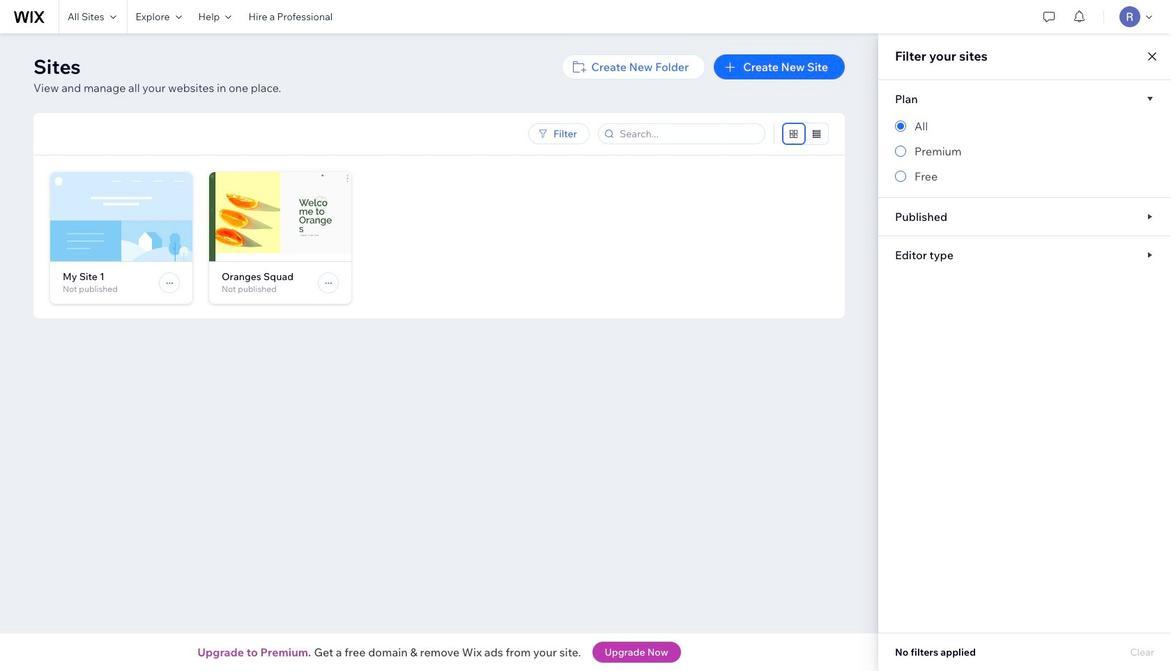Task type: locate. For each thing, give the bounding box(es) containing it.
list
[[50, 172, 845, 318]]

oranges squad image
[[209, 172, 351, 261]]

option group
[[895, 118, 1154, 185]]

my site 1 image
[[50, 172, 192, 261]]



Task type: describe. For each thing, give the bounding box(es) containing it.
Search... field
[[616, 124, 761, 144]]



Task type: vqa. For each thing, say whether or not it's contained in the screenshot.
stock for 671253175371
no



